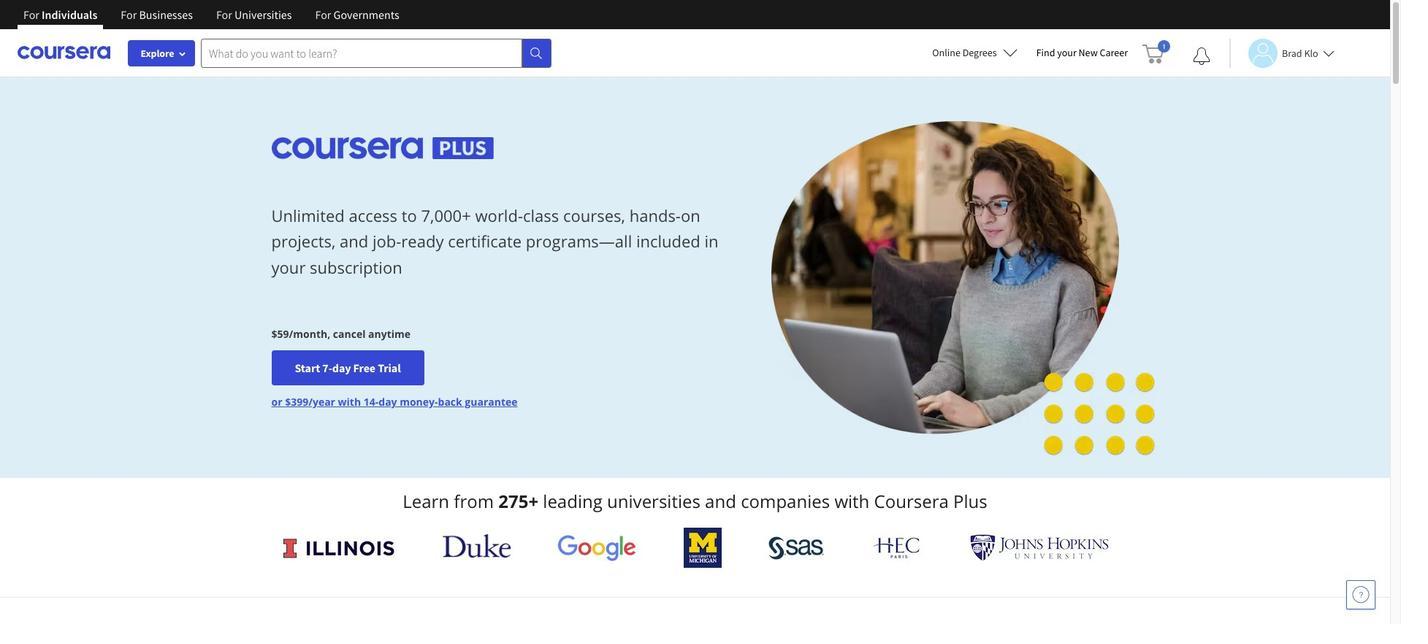 Task type: locate. For each thing, give the bounding box(es) containing it.
from
[[454, 490, 494, 514]]

klo
[[1305, 46, 1319, 60]]

and
[[340, 230, 368, 252], [705, 490, 737, 514]]

class
[[523, 205, 559, 227]]

and up subscription
[[340, 230, 368, 252]]

0 horizontal spatial day
[[332, 361, 351, 376]]

included
[[636, 230, 701, 252]]

plus
[[954, 490, 988, 514]]

help center image
[[1353, 587, 1370, 604]]

your right find
[[1058, 46, 1077, 59]]

for left governments
[[315, 7, 331, 22]]

7-
[[322, 361, 332, 376]]

for for governments
[[315, 7, 331, 22]]

sas image
[[769, 537, 825, 560]]

0 horizontal spatial with
[[338, 396, 361, 409]]

shopping cart: 1 item image
[[1143, 40, 1171, 64]]

4 for from the left
[[315, 7, 331, 22]]

$59 /month, cancel anytime
[[271, 328, 411, 341]]

day left free
[[332, 361, 351, 376]]

back
[[438, 396, 462, 409]]

find
[[1037, 46, 1056, 59]]

google image
[[558, 535, 637, 562]]

your down projects, on the left top
[[271, 256, 306, 278]]

with left coursera at right bottom
[[835, 490, 870, 514]]

or $399 /year with 14-day money-back guarantee
[[271, 396, 518, 409]]

with
[[338, 396, 361, 409], [835, 490, 870, 514]]

$59
[[271, 328, 289, 341]]

degrees
[[963, 46, 997, 59]]

1 horizontal spatial with
[[835, 490, 870, 514]]

coursera image
[[18, 41, 110, 64]]

None search field
[[201, 38, 552, 68]]

1 vertical spatial your
[[271, 256, 306, 278]]

cancel
[[333, 328, 366, 341]]

for left individuals
[[23, 7, 39, 22]]

coursera plus image
[[271, 137, 494, 159]]

certificate
[[448, 230, 522, 252]]

for left universities
[[216, 7, 232, 22]]

money-
[[400, 396, 438, 409]]

new
[[1079, 46, 1098, 59]]

2 for from the left
[[121, 7, 137, 22]]

learn from 275+ leading universities and companies with coursera plus
[[403, 490, 988, 514]]

university of illinois at urbana-champaign image
[[282, 537, 396, 560]]

day
[[332, 361, 351, 376], [379, 396, 397, 409]]

your
[[1058, 46, 1077, 59], [271, 256, 306, 278]]

your inside unlimited access to 7,000+ world-class courses, hands-on projects, and job-ready certificate programs—all included in your subscription
[[271, 256, 306, 278]]

online degrees button
[[921, 37, 1029, 69]]

0 horizontal spatial and
[[340, 230, 368, 252]]

7,000+
[[421, 205, 471, 227]]

for universities
[[216, 7, 292, 22]]

0 vertical spatial with
[[338, 396, 361, 409]]

0 vertical spatial day
[[332, 361, 351, 376]]

0 vertical spatial and
[[340, 230, 368, 252]]

$399
[[285, 396, 308, 409]]

coursera
[[874, 490, 949, 514]]

1 vertical spatial and
[[705, 490, 737, 514]]

duke university image
[[443, 535, 511, 558]]

with left 14-
[[338, 396, 361, 409]]

subscription
[[310, 256, 402, 278]]

1 vertical spatial day
[[379, 396, 397, 409]]

for left businesses
[[121, 7, 137, 22]]

businesses
[[139, 7, 193, 22]]

1 for from the left
[[23, 7, 39, 22]]

14-
[[364, 396, 379, 409]]

0 horizontal spatial your
[[271, 256, 306, 278]]

hec paris image
[[872, 533, 923, 563]]

3 for from the left
[[216, 7, 232, 22]]

career
[[1100, 46, 1128, 59]]

and up university of michigan 'image'
[[705, 490, 737, 514]]

unlimited access to 7,000+ world-class courses, hands-on projects, and job-ready certificate programs—all included in your subscription
[[271, 205, 719, 278]]

and inside unlimited access to 7,000+ world-class courses, hands-on projects, and job-ready certificate programs—all included in your subscription
[[340, 230, 368, 252]]

275+
[[499, 490, 539, 514]]

learn
[[403, 490, 449, 514]]

universities
[[235, 7, 292, 22]]

to
[[402, 205, 417, 227]]

1 horizontal spatial your
[[1058, 46, 1077, 59]]

for
[[23, 7, 39, 22], [121, 7, 137, 22], [216, 7, 232, 22], [315, 7, 331, 22]]

for for individuals
[[23, 7, 39, 22]]

1 vertical spatial with
[[835, 490, 870, 514]]

hands-
[[630, 205, 681, 227]]

explore button
[[128, 40, 195, 67]]

start 7-day free trial button
[[271, 351, 424, 386]]

day left money-
[[379, 396, 397, 409]]

unlimited
[[271, 205, 345, 227]]

What do you want to learn? text field
[[201, 38, 523, 68]]



Task type: describe. For each thing, give the bounding box(es) containing it.
/month,
[[289, 328, 330, 341]]

universities
[[607, 490, 701, 514]]

for individuals
[[23, 7, 97, 22]]

world-
[[475, 205, 523, 227]]

find your new career
[[1037, 46, 1128, 59]]

online
[[933, 46, 961, 59]]

brad klo button
[[1230, 38, 1335, 68]]

programs—all
[[526, 230, 632, 252]]

guarantee
[[465, 396, 518, 409]]

for for businesses
[[121, 7, 137, 22]]

trial
[[378, 361, 401, 376]]

or
[[271, 396, 282, 409]]

1 horizontal spatial day
[[379, 396, 397, 409]]

0 vertical spatial your
[[1058, 46, 1077, 59]]

johns hopkins university image
[[970, 535, 1109, 562]]

for businesses
[[121, 7, 193, 22]]

on
[[681, 205, 701, 227]]

job-
[[373, 230, 401, 252]]

explore
[[141, 47, 174, 60]]

projects,
[[271, 230, 336, 252]]

1 horizontal spatial and
[[705, 490, 737, 514]]

show notifications image
[[1193, 48, 1211, 65]]

ready
[[401, 230, 444, 252]]

/year
[[308, 396, 335, 409]]

day inside button
[[332, 361, 351, 376]]

courses,
[[563, 205, 626, 227]]

find your new career link
[[1029, 44, 1136, 62]]

online degrees
[[933, 46, 997, 59]]

start
[[295, 361, 320, 376]]

free
[[353, 361, 376, 376]]

in
[[705, 230, 719, 252]]

anytime
[[368, 328, 411, 341]]

access
[[349, 205, 398, 227]]

governments
[[334, 7, 399, 22]]

start 7-day free trial
[[295, 361, 401, 376]]

brad
[[1283, 46, 1303, 60]]

brad klo
[[1283, 46, 1319, 60]]

university of michigan image
[[684, 528, 722, 569]]

for governments
[[315, 7, 399, 22]]

leading
[[543, 490, 603, 514]]

individuals
[[42, 7, 97, 22]]

for for universities
[[216, 7, 232, 22]]

companies
[[741, 490, 830, 514]]

banner navigation
[[12, 0, 411, 40]]



